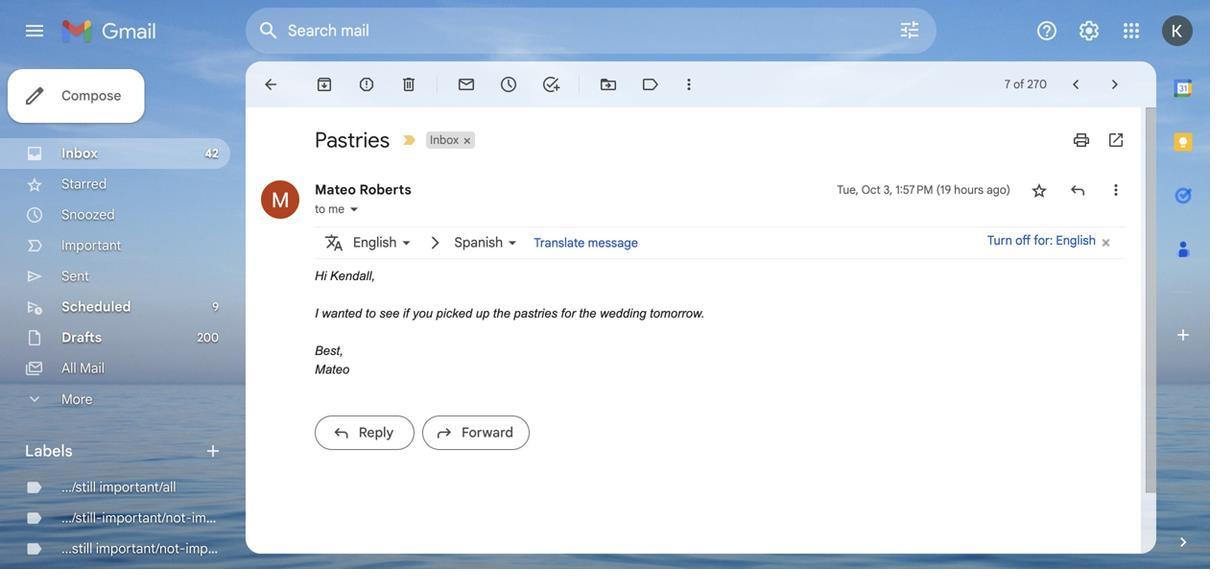 Task type: vqa. For each thing, say whether or not it's contained in the screenshot.
mail
yes



Task type: locate. For each thing, give the bounding box(es) containing it.
0 horizontal spatial inbox
[[61, 145, 98, 162]]

0 vertical spatial important
[[192, 510, 252, 527]]

move to image
[[599, 75, 618, 94]]

inbox up starred link
[[61, 145, 98, 162]]

mateo
[[315, 181, 356, 198], [315, 362, 350, 377]]

search mail image
[[252, 13, 286, 48]]

(19
[[937, 183, 952, 197]]

0 vertical spatial important/not-
[[102, 510, 192, 527]]

important
[[61, 237, 121, 254]]

scheduled link
[[61, 299, 131, 315]]

newer image
[[1067, 75, 1086, 94]]

...still
[[61, 541, 92, 557]]

scheduled
[[61, 299, 131, 315]]

tomorrow.
[[650, 306, 705, 321]]

best, mateo
[[315, 344, 350, 377]]

1 vertical spatial mateo
[[315, 362, 350, 377]]

1 vertical spatial to
[[366, 306, 376, 321]]

snoozed link
[[61, 206, 115, 223]]

3,
[[884, 183, 893, 197]]

important down .../still-important/not-important link
[[186, 541, 245, 557]]

to
[[315, 202, 326, 216], [366, 306, 376, 321]]

important according to google magic. switch
[[400, 131, 419, 150]]

to me
[[315, 202, 345, 216]]

270
[[1028, 77, 1047, 92]]

delete image
[[399, 75, 419, 94]]

mail
[[80, 360, 105, 377]]

.../still-
[[61, 510, 102, 527]]

important/not- for ...still
[[96, 541, 186, 557]]

starred link
[[61, 176, 107, 192]]

drafts
[[61, 329, 102, 346]]

the right 'up'
[[493, 306, 511, 321]]

to left me
[[315, 202, 326, 216]]

to left see in the left bottom of the page
[[366, 306, 376, 321]]

main menu image
[[23, 19, 46, 42]]

me
[[329, 202, 345, 216]]

not starred image
[[1030, 180, 1049, 200]]

compose button
[[8, 69, 144, 123]]

more image
[[680, 75, 699, 94]]

ago)
[[987, 183, 1011, 197]]

snoozed
[[61, 206, 115, 223]]

0 vertical spatial mateo
[[315, 181, 356, 198]]

wedding
[[600, 306, 647, 321]]

Not starred checkbox
[[1030, 180, 1049, 200]]

.../still important/all
[[61, 479, 176, 496]]

200
[[197, 331, 219, 345]]

english
[[1056, 233, 1096, 248]]

sent link
[[61, 268, 89, 285]]

turn
[[988, 233, 1013, 248]]

hi kendall,
[[315, 269, 375, 283]]

0 horizontal spatial to
[[315, 202, 326, 216]]

1 horizontal spatial to
[[366, 306, 376, 321]]

1 vertical spatial important
[[186, 541, 245, 557]]

important for .../still-important/not-important
[[192, 510, 252, 527]]

snooze image
[[499, 75, 518, 94]]

wanted
[[322, 306, 362, 321]]

1 horizontal spatial inbox
[[430, 133, 459, 147]]

add to tasks image
[[541, 75, 561, 94]]

sent
[[61, 268, 89, 285]]

inbox inside "labels" navigation
[[61, 145, 98, 162]]

important/not- down .../still-important/not-important link
[[96, 541, 186, 557]]

important/not-
[[102, 510, 192, 527], [96, 541, 186, 557]]

report spam image
[[357, 75, 376, 94]]

important up ...still important/not-important
[[192, 510, 252, 527]]

the right for
[[579, 306, 597, 321]]

None search field
[[246, 8, 937, 54]]

2 mateo from the top
[[315, 362, 350, 377]]

picked
[[436, 306, 472, 321]]

hours
[[954, 183, 984, 197]]

42
[[205, 146, 219, 161]]

the
[[493, 306, 511, 321], [579, 306, 597, 321]]

i wanted to see if you picked up the pastries for the wedding tomorrow.
[[315, 306, 705, 321]]

all mail
[[61, 360, 105, 377]]

mateo down "best," on the bottom
[[315, 362, 350, 377]]

labels image
[[641, 75, 661, 94]]

roberts
[[360, 181, 412, 198]]

inbox inside inbox button
[[430, 133, 459, 147]]

for:
[[1034, 233, 1053, 248]]

mateo up me
[[315, 181, 356, 198]]

see
[[379, 306, 400, 321]]

1 vertical spatial important/not-
[[96, 541, 186, 557]]

important
[[192, 510, 252, 527], [186, 541, 245, 557]]

inbox
[[430, 133, 459, 147], [61, 145, 98, 162]]

inbox for 'inbox' 'link'
[[61, 145, 98, 162]]

0 vertical spatial to
[[315, 202, 326, 216]]

message
[[588, 235, 638, 251]]

.../still important/all link
[[61, 479, 176, 496]]

0 horizontal spatial the
[[493, 306, 511, 321]]

up
[[476, 306, 490, 321]]

inbox link
[[61, 145, 98, 162]]

1 the from the left
[[493, 306, 511, 321]]

inbox right important according to google magic. switch
[[430, 133, 459, 147]]

i
[[315, 306, 318, 321]]

tab list
[[1157, 61, 1211, 500]]

1 horizontal spatial the
[[579, 306, 597, 321]]

important/not- for .../still-
[[102, 510, 192, 527]]

important/not- up ...still important/not-important
[[102, 510, 192, 527]]

inbox button
[[426, 132, 461, 149]]



Task type: describe. For each thing, give the bounding box(es) containing it.
compose
[[61, 87, 121, 104]]

tue,
[[837, 183, 859, 197]]

hi
[[315, 269, 327, 283]]

off
[[1016, 233, 1031, 248]]

support image
[[1036, 19, 1059, 42]]

drafts link
[[61, 329, 102, 346]]

mateo roberts
[[315, 181, 412, 198]]

.../still-important/not-important link
[[61, 510, 252, 527]]

older image
[[1106, 75, 1125, 94]]

tue, oct 3, 1:57 pm (19 hours ago)
[[837, 183, 1011, 197]]

for
[[561, 306, 576, 321]]

labels
[[25, 442, 73, 461]]

kendall,
[[330, 269, 375, 283]]

back to inbox image
[[261, 75, 280, 94]]

advanced search options image
[[891, 11, 929, 49]]

all
[[61, 360, 76, 377]]

important link
[[61, 237, 121, 254]]

important for ...still important/not-important
[[186, 541, 245, 557]]

important/all
[[99, 479, 176, 496]]

oct
[[862, 183, 881, 197]]

tue, oct 3, 1:57 pm (19 hours ago) cell
[[837, 180, 1011, 200]]

if
[[403, 306, 409, 321]]

you
[[413, 306, 433, 321]]

pastries
[[514, 306, 558, 321]]

mark as unread image
[[457, 75, 476, 94]]

translate
[[534, 235, 585, 251]]

Search mail text field
[[288, 21, 845, 40]]

all mail link
[[61, 360, 105, 377]]

.../still
[[61, 479, 96, 496]]

7
[[1005, 77, 1011, 92]]

more button
[[0, 384, 230, 415]]

more
[[61, 391, 93, 408]]

archive image
[[315, 75, 334, 94]]

2 the from the left
[[579, 306, 597, 321]]

settings image
[[1078, 19, 1101, 42]]

7 of 270
[[1005, 77, 1047, 92]]

1 mateo from the top
[[315, 181, 356, 198]]

.../still-important/not-important
[[61, 510, 252, 527]]

starred
[[61, 176, 107, 192]]

best,
[[315, 344, 343, 358]]

of
[[1014, 77, 1025, 92]]

...still important/not-important
[[61, 541, 245, 557]]

turn off for: english
[[988, 233, 1096, 248]]

translate message
[[534, 235, 638, 251]]

labels heading
[[25, 442, 204, 461]]

1:57 pm
[[896, 183, 934, 197]]

inbox for inbox button
[[430, 133, 459, 147]]

...still important/not-important link
[[61, 541, 245, 557]]

9
[[212, 300, 219, 314]]

pastries
[[315, 127, 390, 154]]

labels navigation
[[0, 61, 252, 569]]



